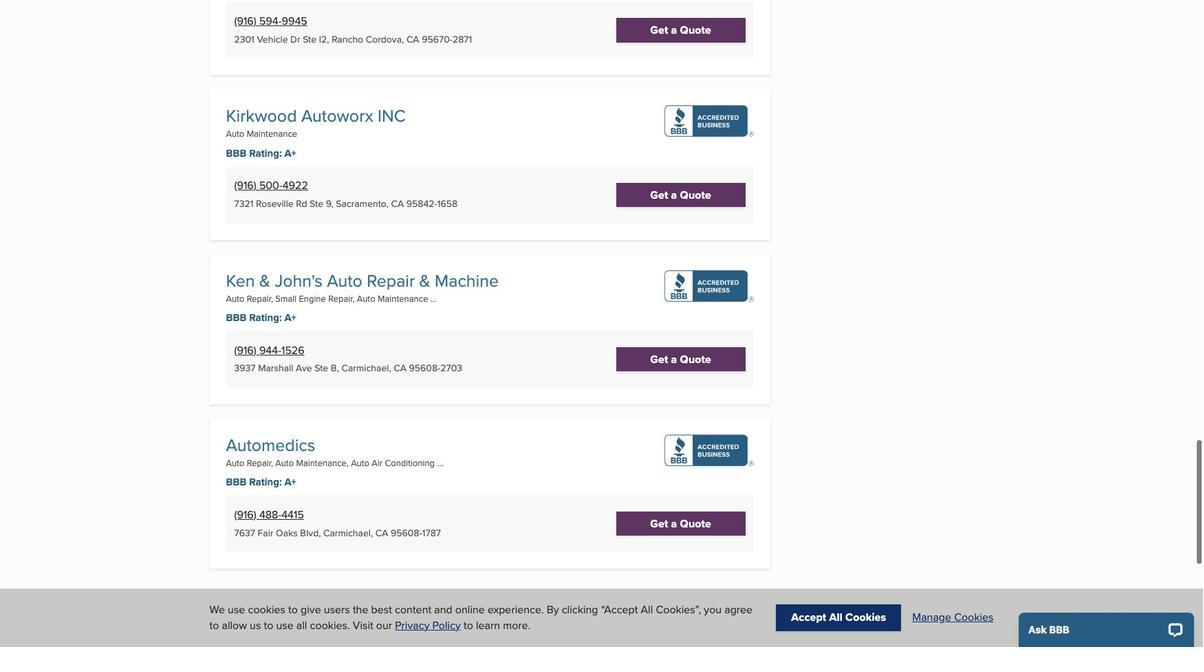 Task type: describe. For each thing, give the bounding box(es) containing it.
(916) inside (916) 594-9945 2301 vehicle dr ste i2 , rancho cordova, ca 95670-2871
[[234, 13, 257, 29]]

vehicle
[[257, 32, 288, 46]]

9
[[326, 197, 331, 211]]

rating: inside the ken & john's auto repair & machine auto repair, small engine repair, auto maintenance ... bbb rating: a+
[[249, 310, 282, 325]]

get a quote link for ken & john's auto repair & machine
[[616, 347, 746, 372]]

and
[[434, 602, 453, 618]]

next link
[[589, 606, 628, 622]]

inc
[[378, 104, 406, 128]]

clicking
[[562, 602, 598, 618]]

all inside "button"
[[830, 610, 843, 626]]

accept all cookies button
[[777, 605, 902, 632]]

944-
[[259, 342, 281, 358]]

2871
[[453, 32, 472, 46]]

online
[[456, 602, 485, 618]]

small
[[275, 292, 297, 305]]

give
[[301, 602, 321, 618]]

594-
[[259, 13, 282, 29]]

agree
[[725, 602, 753, 618]]

(916) 944-1526 3937 marshall ave ste b , carmichael, ca 95608-2703
[[234, 342, 463, 375]]

1 quote from the top
[[680, 22, 712, 38]]

(916) 500-4922 7321 roseville rd ste 9 , sacramento, ca 95842-1658
[[234, 178, 458, 211]]

bbb inside the ken & john's auto repair & machine auto repair, small engine repair, auto maintenance ... bbb rating: a+
[[226, 310, 247, 325]]

accredited business image for kirkwood autoworx inc
[[665, 106, 754, 137]]

cookies
[[248, 602, 286, 618]]

ste for autoworx
[[310, 197, 324, 211]]

(916) for automedics
[[234, 507, 257, 523]]

i2
[[319, 32, 327, 46]]

9945
[[282, 13, 307, 29]]

7321
[[234, 197, 254, 211]]

our
[[376, 618, 392, 634]]

, for 4922
[[331, 197, 334, 211]]

manage cookies button
[[913, 610, 994, 626]]

marshall
[[258, 362, 293, 375]]

get for automedics
[[651, 516, 669, 532]]

0 horizontal spatial use
[[228, 602, 245, 618]]

prev. link
[[353, 606, 394, 622]]

7637
[[234, 526, 255, 540]]

ken
[[226, 268, 255, 293]]

all
[[297, 618, 307, 634]]

autoworx
[[301, 104, 373, 128]]

a for kirkwood autoworx inc
[[671, 187, 678, 203]]

us
[[250, 618, 261, 634]]

1 a from the top
[[671, 22, 678, 38]]

ken & john's auto repair & machine link
[[226, 268, 499, 293]]

ca inside (916) 944-1526 3937 marshall ave ste b , carmichael, ca 95608-2703
[[394, 362, 407, 375]]

allow
[[222, 618, 247, 634]]

roseville
[[256, 197, 294, 211]]

dr
[[291, 32, 300, 46]]

privacy policy link
[[395, 618, 461, 634]]

repair
[[367, 268, 415, 293]]

(916) 594-9945 2301 vehicle dr ste i2 , rancho cordova, ca 95670-2871
[[234, 13, 472, 46]]

1 link
[[410, 599, 439, 628]]

last
[[648, 606, 667, 622]]

500-
[[259, 178, 283, 194]]

1 get a quote link from the top
[[616, 18, 746, 42]]

get a quote for ken & john's auto repair & machine
[[651, 352, 712, 367]]

1526
[[281, 342, 305, 358]]

2 link
[[449, 599, 478, 628]]

get a quote for automedics
[[651, 516, 712, 532]]

quote for kirkwood autoworx inc
[[680, 187, 712, 203]]

blvd
[[300, 526, 319, 540]]

95670-
[[422, 32, 453, 46]]

automedics
[[226, 433, 315, 458]]

last link
[[645, 606, 690, 622]]

, inside (916) 488-4415 7637 fair oaks blvd , carmichael, ca 95608-1787
[[319, 526, 321, 540]]

bbb inside the kirkwood autoworx inc auto maintenance bbb rating: a+
[[226, 146, 247, 161]]

maintenance inside the ken & john's auto repair & machine auto repair, small engine repair, auto maintenance ... bbb rating: a+
[[378, 292, 428, 305]]

a+ inside automedics auto repair, auto maintenance, auto air conditioning ... bbb rating: a+
[[285, 475, 296, 490]]

(916) for kirkwood
[[234, 178, 257, 194]]

ca inside (916) 500-4922 7321 roseville rd ste 9 , sacramento, ca 95842-1658
[[391, 197, 404, 211]]

air
[[372, 457, 383, 469]]

2301
[[234, 32, 255, 46]]

manage
[[913, 610, 952, 626]]

learn
[[476, 618, 500, 634]]

get a quote from a bbb accredited business. click to get connected with an accredited business. image
[[210, 639, 771, 648]]

prev.
[[368, 606, 391, 622]]

we use cookies to give users the best content and online experience. by clicking "accept all cookies", you agree to allow us to use all cookies. visit our
[[210, 602, 753, 634]]

auto inside the kirkwood autoworx inc auto maintenance bbb rating: a+
[[226, 128, 245, 140]]

2 & from the left
[[420, 268, 431, 293]]

a+ inside the ken & john's auto repair & machine auto repair, small engine repair, auto maintenance ... bbb rating: a+
[[285, 310, 296, 325]]

3 link
[[487, 599, 516, 628]]

best
[[371, 602, 392, 618]]

ste for &
[[315, 362, 328, 375]]

all inside we use cookies to give users the best content and online experience. by clicking "accept all cookies", you agree to allow us to use all cookies. visit our
[[641, 602, 653, 618]]

1 horizontal spatial use
[[276, 618, 294, 634]]

next
[[591, 606, 614, 622]]

rancho
[[332, 32, 363, 46]]

(916) 488-4415 link
[[234, 507, 304, 523]]

95608- inside (916) 488-4415 7637 fair oaks blvd , carmichael, ca 95608-1787
[[391, 526, 422, 540]]

a for automedics
[[671, 516, 678, 532]]

fair
[[258, 526, 274, 540]]

kirkwood
[[226, 104, 297, 128]]

john's
[[275, 268, 323, 293]]

95608- inside (916) 944-1526 3937 marshall ave ste b , carmichael, ca 95608-2703
[[409, 362, 441, 375]]



Task type: locate. For each thing, give the bounding box(es) containing it.
, inside (916) 944-1526 3937 marshall ave ste b , carmichael, ca 95608-2703
[[337, 362, 339, 375]]

2 rating: from the top
[[249, 310, 282, 325]]

repair, inside automedics auto repair, auto maintenance, auto air conditioning ... bbb rating: a+
[[247, 457, 273, 469]]

carmichael, inside (916) 488-4415 7637 fair oaks blvd , carmichael, ca 95608-1787
[[324, 526, 373, 540]]

get for ken & john's auto repair & machine
[[651, 352, 669, 367]]

(916) up 7637
[[234, 507, 257, 523]]

get a quote
[[651, 22, 712, 38], [651, 187, 712, 203], [651, 352, 712, 367], [651, 516, 712, 532]]

3 a+ from the top
[[285, 475, 296, 490]]

2 get a quote from the top
[[651, 187, 712, 203]]

3 rating: from the top
[[249, 475, 282, 490]]

1 horizontal spatial all
[[830, 610, 843, 626]]

3937
[[234, 362, 256, 375]]

quote for ken & john's auto repair & machine
[[680, 352, 712, 367]]

first
[[313, 606, 333, 622]]

3 get from the top
[[651, 352, 669, 367]]

kirkwood autoworx inc auto maintenance bbb rating: a+
[[226, 104, 406, 161]]

cookies",
[[656, 602, 701, 618]]

... inside the ken & john's auto repair & machine auto repair, small engine repair, auto maintenance ... bbb rating: a+
[[431, 292, 437, 305]]

0 vertical spatial maintenance
[[247, 128, 297, 140]]

7 link
[[543, 599, 572, 628]]

bbb up (916) 488-4415 link
[[226, 475, 247, 490]]

2 a from the top
[[671, 187, 678, 203]]

quote
[[680, 22, 712, 38], [680, 187, 712, 203], [680, 352, 712, 367], [680, 516, 712, 532]]

accept all cookies
[[792, 610, 887, 626]]

0 vertical spatial a+
[[285, 146, 296, 161]]

ste left b on the left bottom of the page
[[315, 362, 328, 375]]

1 a+ from the top
[[285, 146, 296, 161]]

... inside automedics auto repair, auto maintenance, auto air conditioning ... bbb rating: a+
[[437, 457, 444, 469]]

0 horizontal spatial ...
[[431, 292, 437, 305]]

(916) 594-9945 link
[[234, 13, 307, 29]]

2 quote from the top
[[680, 187, 712, 203]]

cookies right accept
[[846, 610, 887, 626]]

1 (916) from the top
[[234, 13, 257, 29]]

a+ up 4415
[[285, 475, 296, 490]]

a+
[[285, 146, 296, 161], [285, 310, 296, 325], [285, 475, 296, 490]]

a
[[671, 22, 678, 38], [671, 187, 678, 203], [671, 352, 678, 367], [671, 516, 678, 532]]

0 vertical spatial carmichael,
[[342, 362, 391, 375]]

3 get a quote link from the top
[[616, 347, 746, 372]]

maintenance up (916) 500-4922 link
[[247, 128, 297, 140]]

ste
[[303, 32, 317, 46], [310, 197, 324, 211], [315, 362, 328, 375]]

maintenance
[[247, 128, 297, 140], [378, 292, 428, 305]]

rating: down small
[[249, 310, 282, 325]]

cookies inside button
[[955, 610, 994, 626]]

2 vertical spatial bbb
[[226, 475, 247, 490]]

1 horizontal spatial &
[[420, 268, 431, 293]]

1787
[[422, 526, 441, 540]]

... right "repair" on the left
[[431, 292, 437, 305]]

ca inside (916) 488-4415 7637 fair oaks blvd , carmichael, ca 95608-1787
[[376, 526, 388, 540]]

0 vertical spatial ste
[[303, 32, 317, 46]]

use left all
[[276, 618, 294, 634]]

2 vertical spatial rating:
[[249, 475, 282, 490]]

1 vertical spatial accredited business image
[[665, 270, 754, 302]]

repair,
[[247, 292, 273, 305], [328, 292, 355, 305], [247, 457, 273, 469]]

1 horizontal spatial cookies
[[955, 610, 994, 626]]

carmichael, right b on the left bottom of the page
[[342, 362, 391, 375]]

0 horizontal spatial cookies
[[846, 610, 887, 626]]

4415
[[282, 507, 304, 523]]

all
[[641, 602, 653, 618], [830, 610, 843, 626]]

1 vertical spatial ...
[[437, 457, 444, 469]]

a+ up "4922" on the left top of the page
[[285, 146, 296, 161]]

0 vertical spatial 95608-
[[409, 362, 441, 375]]

, for 9945
[[327, 32, 329, 46]]

2 get a quote link from the top
[[616, 183, 746, 207]]

(916) inside (916) 500-4922 7321 roseville rd ste 9 , sacramento, ca 95842-1658
[[234, 178, 257, 194]]

use right we
[[228, 602, 245, 618]]

cookies right manage
[[955, 610, 994, 626]]

1 vertical spatial maintenance
[[378, 292, 428, 305]]

(916) 500-4922 link
[[234, 178, 308, 194]]

0 vertical spatial bbb
[[226, 146, 247, 161]]

privacy policy to learn more.
[[395, 618, 531, 634]]

privacy
[[395, 618, 430, 634]]

ste inside (916) 944-1526 3937 marshall ave ste b , carmichael, ca 95608-2703
[[315, 362, 328, 375]]

1 horizontal spatial ...
[[437, 457, 444, 469]]

a+ inside the kirkwood autoworx inc auto maintenance bbb rating: a+
[[285, 146, 296, 161]]

repair, left small
[[247, 292, 273, 305]]

2 vertical spatial ste
[[315, 362, 328, 375]]

... inside pagination element
[[526, 612, 534, 628]]

3 a from the top
[[671, 352, 678, 367]]

4 get from the top
[[651, 516, 669, 532]]

automedics auto repair, auto maintenance, auto air conditioning ... bbb rating: a+
[[226, 433, 444, 490]]

ave
[[296, 362, 312, 375]]

1 vertical spatial carmichael,
[[324, 526, 373, 540]]

(916)
[[234, 13, 257, 29], [234, 178, 257, 194], [234, 342, 257, 358], [234, 507, 257, 523]]

1 accredited business image from the top
[[665, 106, 754, 137]]

engine
[[299, 292, 326, 305]]

ca left 2703
[[394, 362, 407, 375]]

, left rancho
[[327, 32, 329, 46]]

bbb inside automedics auto repair, auto maintenance, auto air conditioning ... bbb rating: a+
[[226, 475, 247, 490]]

quote for automedics
[[680, 516, 712, 532]]

,
[[327, 32, 329, 46], [331, 197, 334, 211], [337, 362, 339, 375], [319, 526, 321, 540]]

oaks
[[276, 526, 298, 540]]

all right accept
[[830, 610, 843, 626]]

0 vertical spatial rating:
[[249, 146, 282, 161]]

1 vertical spatial bbb
[[226, 310, 247, 325]]

users
[[324, 602, 350, 618]]

4 (916) from the top
[[234, 507, 257, 523]]

4922
[[283, 178, 308, 194]]

visit
[[353, 618, 374, 634]]

4 a from the top
[[671, 516, 678, 532]]

more.
[[503, 618, 531, 634]]

0 vertical spatial accredited business image
[[665, 106, 754, 137]]

get a quote link for automedics
[[616, 512, 746, 536]]

experience.
[[488, 602, 544, 618]]

(916) up 7321
[[234, 178, 257, 194]]

kirkwood autoworx inc link
[[226, 104, 406, 128]]

2 bbb from the top
[[226, 310, 247, 325]]

you
[[704, 602, 722, 618]]

ste left 9
[[310, 197, 324, 211]]

first link
[[290, 606, 336, 622]]

(916) 488-4415 7637 fair oaks blvd , carmichael, ca 95608-1787
[[234, 507, 441, 540]]

ken & john's auto repair & machine auto repair, small engine repair, auto maintenance ... bbb rating: a+
[[226, 268, 499, 325]]

7
[[555, 606, 560, 622]]

3 accredited business image from the top
[[665, 435, 754, 467]]

auto
[[226, 128, 245, 140], [327, 268, 363, 293], [226, 292, 245, 305], [357, 292, 376, 305], [226, 457, 245, 469], [275, 457, 294, 469], [351, 457, 370, 469]]

(916) inside (916) 488-4415 7637 fair oaks blvd , carmichael, ca 95608-1787
[[234, 507, 257, 523]]

1 bbb from the top
[[226, 146, 247, 161]]

3 get a quote from the top
[[651, 352, 712, 367]]

2 a+ from the top
[[285, 310, 296, 325]]

manage cookies
[[913, 610, 994, 626]]

, right ave
[[337, 362, 339, 375]]

maintenance left the "machine"
[[378, 292, 428, 305]]

2 vertical spatial a+
[[285, 475, 296, 490]]

0 horizontal spatial &
[[259, 268, 270, 293]]

repair, up (916) 488-4415 link
[[247, 457, 273, 469]]

rating: inside automedics auto repair, auto maintenance, auto air conditioning ... bbb rating: a+
[[249, 475, 282, 490]]

1 rating: from the top
[[249, 146, 282, 161]]

get a quote link for kirkwood autoworx inc
[[616, 183, 746, 207]]

1 & from the left
[[259, 268, 270, 293]]

1 vertical spatial ste
[[310, 197, 324, 211]]

accredited business image
[[665, 106, 754, 137], [665, 270, 754, 302], [665, 435, 754, 467]]

carmichael, inside (916) 944-1526 3937 marshall ave ste b , carmichael, ca 95608-2703
[[342, 362, 391, 375]]

ste left the 'i2'
[[303, 32, 317, 46]]

& right "repair" on the left
[[420, 268, 431, 293]]

... left by
[[526, 612, 534, 628]]

3 quote from the top
[[680, 352, 712, 367]]

& right ken
[[259, 268, 270, 293]]

3 (916) from the top
[[234, 342, 257, 358]]

rating: inside the kirkwood autoworx inc auto maintenance bbb rating: a+
[[249, 146, 282, 161]]

(916) 944-1526 link
[[234, 342, 305, 358]]

2 horizontal spatial ...
[[526, 612, 534, 628]]

ste inside (916) 594-9945 2301 vehicle dr ste i2 , rancho cordova, ca 95670-2871
[[303, 32, 317, 46]]

, inside (916) 500-4922 7321 roseville rd ste 9 , sacramento, ca 95842-1658
[[331, 197, 334, 211]]

0 horizontal spatial all
[[641, 602, 653, 618]]

... right 'conditioning'
[[437, 457, 444, 469]]

95842-
[[407, 197, 438, 211]]

repair, right engine
[[328, 292, 355, 305]]

(916) for ken
[[234, 342, 257, 358]]

sacramento,
[[336, 197, 389, 211]]

maintenance inside the kirkwood autoworx inc auto maintenance bbb rating: a+
[[247, 128, 297, 140]]

2 cookies from the left
[[955, 610, 994, 626]]

1 horizontal spatial maintenance
[[378, 292, 428, 305]]

accredited business image for ken & john's auto repair & machine
[[665, 270, 754, 302]]

2 vertical spatial ...
[[526, 612, 534, 628]]

0 vertical spatial ...
[[431, 292, 437, 305]]

1 vertical spatial rating:
[[249, 310, 282, 325]]

accept
[[792, 610, 827, 626]]

"accept
[[601, 602, 638, 618]]

content
[[395, 602, 432, 618]]

get for kirkwood autoworx inc
[[651, 187, 669, 203]]

by
[[547, 602, 559, 618]]

ste inside (916) 500-4922 7321 roseville rd ste 9 , sacramento, ca 95842-1658
[[310, 197, 324, 211]]

1 vertical spatial 95608-
[[391, 526, 422, 540]]

carmichael, right blvd
[[324, 526, 373, 540]]

we
[[210, 602, 225, 618]]

0 horizontal spatial maintenance
[[247, 128, 297, 140]]

2
[[460, 606, 467, 622]]

(916) up 2301
[[234, 13, 257, 29]]

2 accredited business image from the top
[[665, 270, 754, 302]]

a for ken & john's auto repair & machine
[[671, 352, 678, 367]]

ca inside (916) 594-9945 2301 vehicle dr ste i2 , rancho cordova, ca 95670-2871
[[407, 32, 420, 46]]

machine
[[435, 268, 499, 293]]

2 (916) from the top
[[234, 178, 257, 194]]

(916) inside (916) 944-1526 3937 marshall ave ste b , carmichael, ca 95608-2703
[[234, 342, 257, 358]]

, left sacramento, in the left of the page
[[331, 197, 334, 211]]

1658
[[438, 197, 458, 211]]

all right "accept
[[641, 602, 653, 618]]

rating: up (916) 488-4415 link
[[249, 475, 282, 490]]

cookies
[[846, 610, 887, 626], [955, 610, 994, 626]]

rd
[[296, 197, 307, 211]]

1 get from the top
[[651, 22, 669, 38]]

cordova,
[[366, 32, 404, 46]]

, right oaks
[[319, 526, 321, 540]]

1 cookies from the left
[[846, 610, 887, 626]]

1 get a quote from the top
[[651, 22, 712, 38]]

cookies inside "button"
[[846, 610, 887, 626]]

bbb down the "kirkwood"
[[226, 146, 247, 161]]

ca left 95670-
[[407, 32, 420, 46]]

to
[[288, 602, 298, 618], [210, 618, 219, 634], [264, 618, 273, 634], [464, 618, 473, 634]]

a+ down small
[[285, 310, 296, 325]]

2 vertical spatial accredited business image
[[665, 435, 754, 467]]

accredited business image for automedics
[[665, 435, 754, 467]]

get
[[651, 22, 669, 38], [651, 187, 669, 203], [651, 352, 669, 367], [651, 516, 669, 532]]

4 get a quote from the top
[[651, 516, 712, 532]]

2703
[[441, 362, 463, 375]]

policy
[[433, 618, 461, 634]]

, for 1526
[[337, 362, 339, 375]]

ca left 95842-
[[391, 197, 404, 211]]

488-
[[259, 507, 282, 523]]

4 get a quote link from the top
[[616, 512, 746, 536]]

4 quote from the top
[[680, 516, 712, 532]]

2 get from the top
[[651, 187, 669, 203]]

get a quote for kirkwood autoworx inc
[[651, 187, 712, 203]]

bbb down ken
[[226, 310, 247, 325]]

use
[[228, 602, 245, 618], [276, 618, 294, 634]]

pagination element
[[210, 599, 771, 628]]

the
[[353, 602, 369, 618]]

3
[[499, 606, 505, 622]]

rating:
[[249, 146, 282, 161], [249, 310, 282, 325], [249, 475, 282, 490]]

&
[[259, 268, 270, 293], [420, 268, 431, 293]]

cookies.
[[310, 618, 350, 634]]

ca left 1787
[[376, 526, 388, 540]]

3 bbb from the top
[[226, 475, 247, 490]]

1 vertical spatial a+
[[285, 310, 296, 325]]

b
[[331, 362, 337, 375]]

rating: up '500-'
[[249, 146, 282, 161]]

ca
[[407, 32, 420, 46], [391, 197, 404, 211], [394, 362, 407, 375], [376, 526, 388, 540]]

maintenance,
[[296, 457, 349, 469]]

1
[[423, 606, 427, 622]]

(916) up the 3937
[[234, 342, 257, 358]]

, inside (916) 594-9945 2301 vehicle dr ste i2 , rancho cordova, ca 95670-2871
[[327, 32, 329, 46]]



Task type: vqa. For each thing, say whether or not it's contained in the screenshot.
fourth Get from the top
yes



